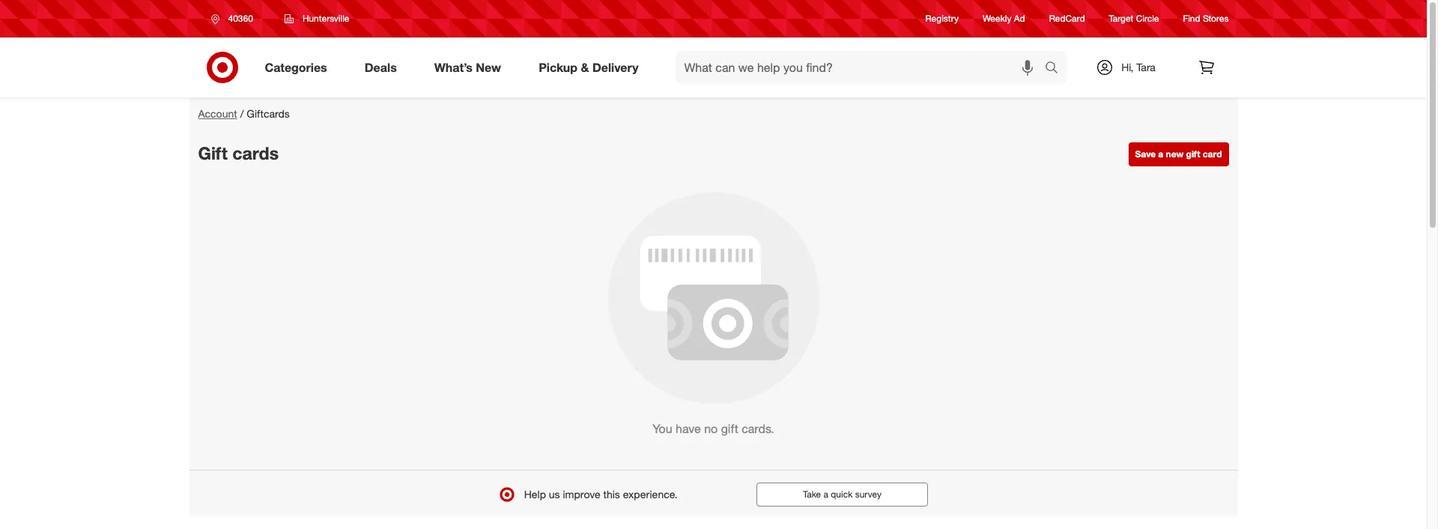 Task type: locate. For each thing, give the bounding box(es) containing it.
target circle
[[1110, 13, 1160, 24]]

/
[[240, 107, 244, 120]]

gift right new
[[1187, 148, 1201, 160]]

what's new
[[434, 60, 501, 75]]

weekly
[[983, 13, 1012, 24]]

0 vertical spatial a
[[1159, 148, 1164, 160]]

have
[[676, 421, 701, 436]]

a right take
[[824, 489, 829, 500]]

weekly ad link
[[983, 12, 1026, 25]]

gift right no
[[721, 421, 739, 436]]

target circle link
[[1110, 12, 1160, 25]]

gift inside save a new gift card button
[[1187, 148, 1201, 160]]

target
[[1110, 13, 1134, 24]]

a inside save a new gift card button
[[1159, 148, 1164, 160]]

a for take
[[824, 489, 829, 500]]

categories link
[[252, 51, 346, 84]]

you
[[653, 421, 673, 436]]

take a quick survey
[[803, 489, 882, 500]]

find stores link
[[1184, 12, 1229, 25]]

tara
[[1137, 61, 1156, 73]]

1 vertical spatial a
[[824, 489, 829, 500]]

a left new
[[1159, 148, 1164, 160]]

take a quick survey button
[[757, 483, 929, 507]]

help us improve this experience.
[[524, 488, 678, 501]]

new
[[1167, 148, 1184, 160]]

stores
[[1204, 13, 1229, 24]]

search
[[1038, 61, 1074, 76]]

1 horizontal spatial gift
[[1187, 148, 1201, 160]]

gift
[[198, 142, 228, 163]]

hi, tara
[[1122, 61, 1156, 73]]

40360 button
[[201, 5, 269, 32]]

deals link
[[352, 51, 416, 84]]

you have no gift cards.
[[653, 421, 775, 436]]

gift
[[1187, 148, 1201, 160], [721, 421, 739, 436]]

experience.
[[623, 488, 678, 501]]

survey
[[856, 489, 882, 500]]

save a new gift card button
[[1129, 142, 1229, 166]]

improve
[[563, 488, 601, 501]]

no
[[705, 421, 718, 436]]

0 horizontal spatial a
[[824, 489, 829, 500]]

40360
[[228, 13, 253, 24]]

a
[[1159, 148, 1164, 160], [824, 489, 829, 500]]

a inside take a quick survey button
[[824, 489, 829, 500]]

0 vertical spatial gift
[[1187, 148, 1201, 160]]

what's new link
[[422, 51, 520, 84]]

save
[[1136, 148, 1156, 160]]

pickup & delivery
[[539, 60, 639, 75]]

huntersville button
[[275, 5, 359, 32]]

0 horizontal spatial gift
[[721, 421, 739, 436]]

account / giftcards
[[198, 107, 290, 120]]

1 horizontal spatial a
[[1159, 148, 1164, 160]]

1 vertical spatial gift
[[721, 421, 739, 436]]



Task type: describe. For each thing, give the bounding box(es) containing it.
new
[[476, 60, 501, 75]]

help
[[524, 488, 546, 501]]

registry
[[926, 13, 959, 24]]

this
[[604, 488, 620, 501]]

deals
[[365, 60, 397, 75]]

circle
[[1137, 13, 1160, 24]]

redcard
[[1050, 13, 1086, 24]]

what's
[[434, 60, 473, 75]]

&
[[581, 60, 589, 75]]

search button
[[1038, 51, 1074, 87]]

pickup & delivery link
[[526, 51, 658, 84]]

hi,
[[1122, 61, 1134, 73]]

quick
[[831, 489, 853, 500]]

ad
[[1015, 13, 1026, 24]]

gift for card
[[1187, 148, 1201, 160]]

huntersville
[[303, 13, 350, 24]]

giftcards
[[247, 107, 290, 120]]

weekly ad
[[983, 13, 1026, 24]]

take
[[803, 489, 821, 500]]

us
[[549, 488, 560, 501]]

What can we help you find? suggestions appear below search field
[[676, 51, 1049, 84]]

save a new gift card
[[1136, 148, 1223, 160]]

redcard link
[[1050, 12, 1086, 25]]

categories
[[265, 60, 327, 75]]

cards.
[[742, 421, 775, 436]]

pickup
[[539, 60, 578, 75]]

find stores
[[1184, 13, 1229, 24]]

a for save
[[1159, 148, 1164, 160]]

cards
[[233, 142, 279, 163]]

registry link
[[926, 12, 959, 25]]

card
[[1203, 148, 1223, 160]]

gift for cards.
[[721, 421, 739, 436]]

account
[[198, 107, 237, 120]]

delivery
[[593, 60, 639, 75]]

account link
[[198, 107, 237, 120]]

find
[[1184, 13, 1201, 24]]

gift cards
[[198, 142, 279, 163]]



Task type: vqa. For each thing, say whether or not it's contained in the screenshot.
Ideas link
no



